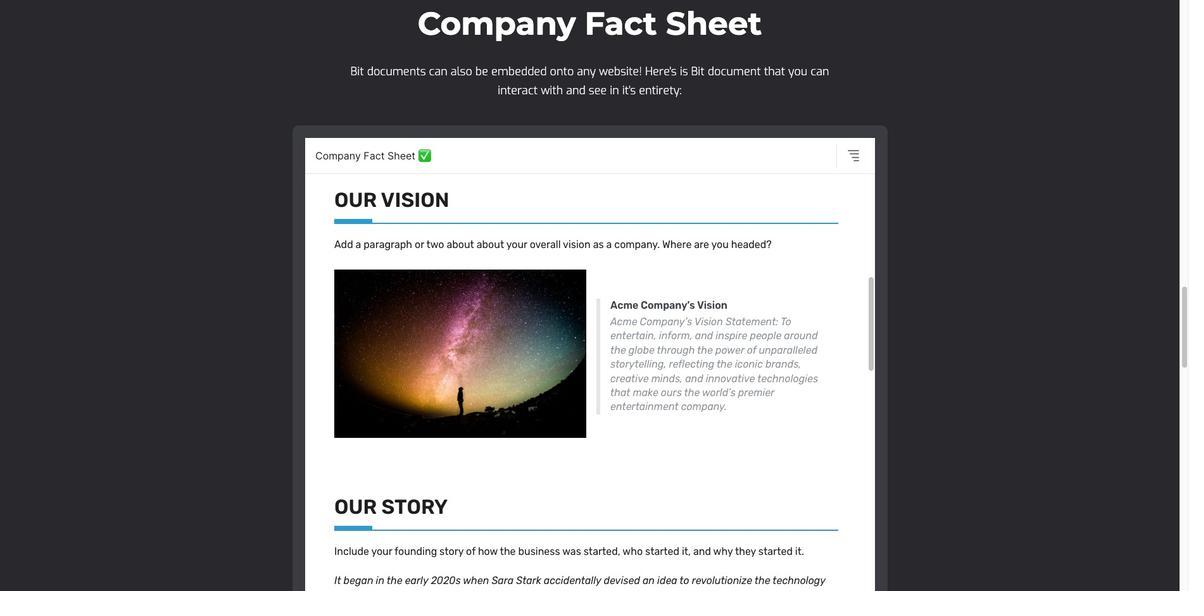Task type: describe. For each thing, give the bounding box(es) containing it.
you
[[789, 64, 808, 79]]

and
[[566, 83, 586, 98]]

entirety:
[[639, 83, 682, 98]]

1 can from the left
[[429, 64, 448, 79]]

also
[[451, 64, 472, 79]]

see
[[589, 83, 607, 98]]

2 can from the left
[[811, 64, 829, 79]]

onto
[[550, 64, 574, 79]]

embedded
[[491, 64, 547, 79]]

be
[[476, 64, 488, 79]]

documents
[[367, 64, 426, 79]]

here's
[[645, 64, 677, 79]]

fact
[[585, 5, 657, 43]]

sheet
[[666, 5, 762, 43]]

in
[[610, 83, 619, 98]]



Task type: vqa. For each thing, say whether or not it's contained in the screenshot.
entirety:
yes



Task type: locate. For each thing, give the bounding box(es) containing it.
document
[[708, 64, 761, 79]]

can left also
[[429, 64, 448, 79]]

bit
[[351, 64, 364, 79], [691, 64, 705, 79]]

1 horizontal spatial bit
[[691, 64, 705, 79]]

1 horizontal spatial can
[[811, 64, 829, 79]]

that
[[764, 64, 785, 79]]

with
[[541, 83, 563, 98]]

0 horizontal spatial bit
[[351, 64, 364, 79]]

any
[[577, 64, 596, 79]]

company
[[418, 5, 576, 43]]

bit left documents on the top of page
[[351, 64, 364, 79]]

2 bit from the left
[[691, 64, 705, 79]]

interact
[[498, 83, 538, 98]]

0 horizontal spatial can
[[429, 64, 448, 79]]

bit right is
[[691, 64, 705, 79]]

can right you
[[811, 64, 829, 79]]

it's
[[622, 83, 636, 98]]

company fact sheet
[[418, 5, 762, 43]]

bit documents can also be embedded onto any website! here's is bit document that you can interact with and see in it's entirety:
[[351, 64, 829, 98]]

website!
[[599, 64, 642, 79]]

can
[[429, 64, 448, 79], [811, 64, 829, 79]]

1 bit from the left
[[351, 64, 364, 79]]

is
[[680, 64, 688, 79]]



